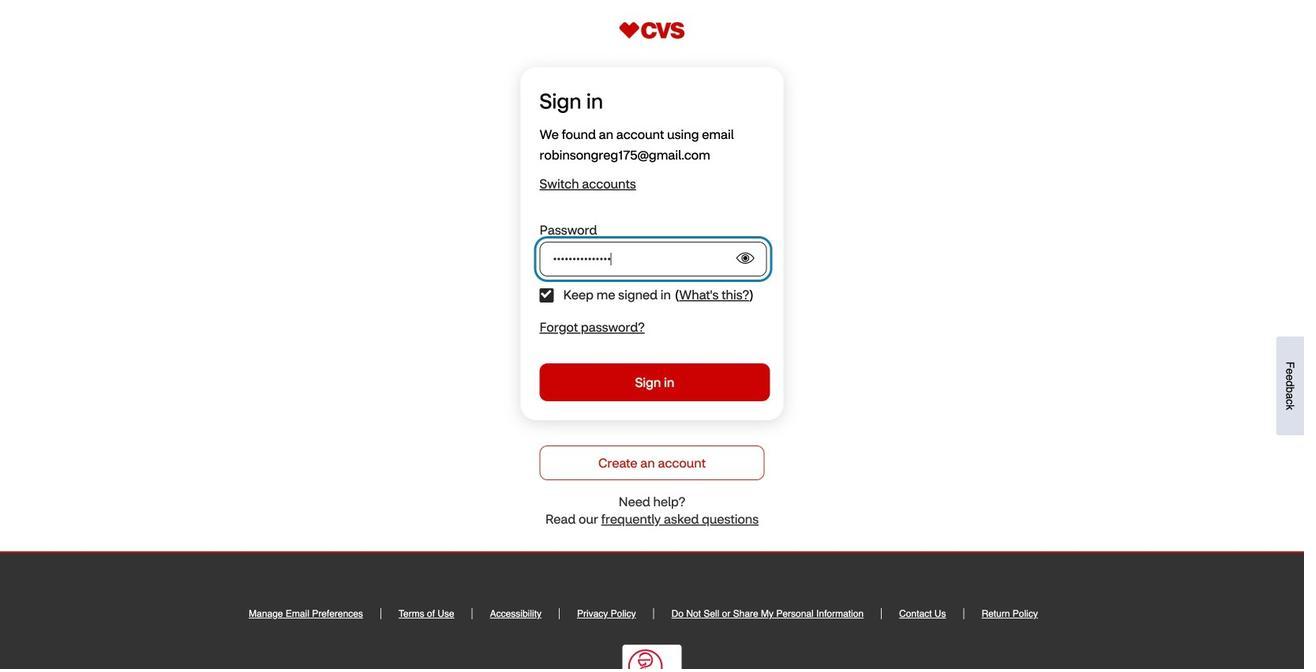 Task type: vqa. For each thing, say whether or not it's contained in the screenshot.
)
no



Task type: describe. For each thing, give the bounding box(es) containing it.
Show Password image field
[[737, 251, 756, 264]]

Password, edit, password must be 8 to 64 characters, password must include at least 1 number and 1 letter, password can't be your username or easily guessed words, like "password. password field
[[540, 242, 767, 277]]



Task type: locate. For each thing, give the bounding box(es) containing it.
footer
[[0, 551, 1305, 669]]



